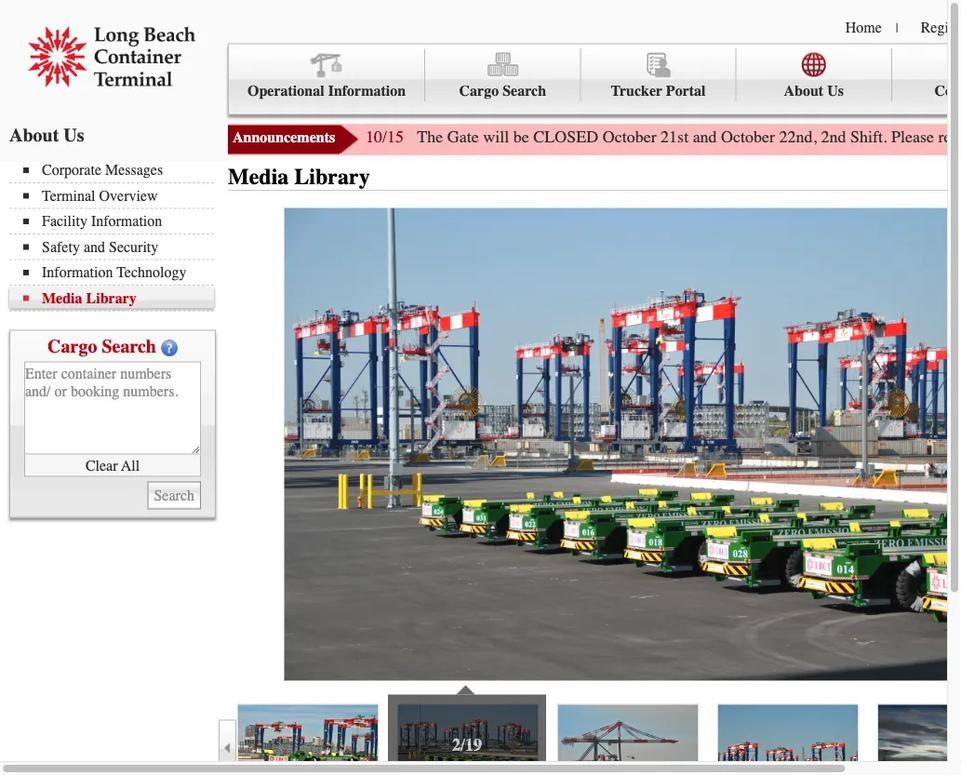 Task type: locate. For each thing, give the bounding box(es) containing it.
0 horizontal spatial search
[[102, 336, 156, 357]]

announcements
[[233, 129, 335, 146]]

october left 21st
[[603, 128, 657, 147]]

search up 'be'
[[503, 82, 547, 100]]

information
[[328, 82, 406, 100], [91, 213, 162, 230], [42, 264, 113, 281]]

clear
[[86, 457, 118, 474]]

1 horizontal spatial about us
[[784, 82, 844, 100]]

media down announcements
[[228, 164, 289, 190]]

1 vertical spatial cargo search
[[48, 336, 156, 357]]

1 vertical spatial menu bar
[[9, 160, 223, 311]]

0 vertical spatial menu bar
[[228, 43, 962, 115]]

information down overview
[[91, 213, 162, 230]]

facility
[[42, 213, 87, 230]]

0 vertical spatial and
[[693, 128, 717, 147]]

library down announcements
[[294, 164, 370, 190]]

1 vertical spatial and
[[84, 238, 105, 256]]

about up 22nd,
[[784, 82, 824, 100]]

0 horizontal spatial cargo
[[48, 336, 97, 357]]

about us up corporate
[[9, 124, 84, 146]]

1 horizontal spatial about
[[784, 82, 824, 100]]

cargo search up "will"
[[459, 82, 547, 100]]

cargo inside menu bar
[[459, 82, 499, 100]]

closed
[[534, 128, 599, 147]]

0 vertical spatial media
[[228, 164, 289, 190]]

gate
[[448, 128, 479, 147]]

information technology link
[[23, 264, 214, 281]]

media
[[228, 164, 289, 190], [42, 290, 82, 307]]

library down information technology link
[[86, 290, 137, 307]]

cont link
[[893, 49, 962, 101]]

october
[[603, 128, 657, 147], [722, 128, 776, 147]]

about
[[784, 82, 824, 100], [9, 124, 59, 146]]

1 horizontal spatial cargo search
[[459, 82, 547, 100]]

security
[[109, 238, 159, 256]]

media down the safety
[[42, 290, 82, 307]]

information down the safety
[[42, 264, 113, 281]]

0 horizontal spatial media
[[42, 290, 82, 307]]

search inside menu bar
[[503, 82, 547, 100]]

operational
[[248, 82, 325, 100]]

operational information
[[248, 82, 406, 100]]

about us link
[[737, 49, 893, 101]]

1 vertical spatial cargo
[[48, 336, 97, 357]]

1 horizontal spatial media
[[228, 164, 289, 190]]

1 vertical spatial search
[[102, 336, 156, 357]]

1 vertical spatial about
[[9, 124, 59, 146]]

us up corporate
[[64, 124, 84, 146]]

and right 21st
[[693, 128, 717, 147]]

and
[[693, 128, 717, 147], [84, 238, 105, 256]]

0 horizontal spatial menu bar
[[9, 160, 223, 311]]

us up 2nd
[[828, 82, 844, 100]]

information inside operational information link
[[328, 82, 406, 100]]

22nd,
[[780, 128, 817, 147]]

1 vertical spatial media
[[42, 290, 82, 307]]

0 vertical spatial search
[[503, 82, 547, 100]]

about us
[[784, 82, 844, 100], [9, 124, 84, 146]]

information up 10/15 at the left top of the page
[[328, 82, 406, 100]]

0 horizontal spatial about
[[9, 124, 59, 146]]

1 horizontal spatial menu bar
[[228, 43, 962, 115]]

cargo search down media library "link"
[[48, 336, 156, 357]]

0 vertical spatial us
[[828, 82, 844, 100]]

1 horizontal spatial cargo
[[459, 82, 499, 100]]

0 horizontal spatial cargo search
[[48, 336, 156, 357]]

and right the safety
[[84, 238, 105, 256]]

refe
[[939, 128, 962, 147]]

1 vertical spatial library
[[86, 290, 137, 307]]

trucker portal link
[[581, 49, 737, 101]]

cargo search
[[459, 82, 547, 100], [48, 336, 156, 357]]

search down media library "link"
[[102, 336, 156, 357]]

0 vertical spatial library
[[294, 164, 370, 190]]

october left 22nd,
[[722, 128, 776, 147]]

0 horizontal spatial library
[[86, 290, 137, 307]]

1 horizontal spatial search
[[503, 82, 547, 100]]

menu bar
[[228, 43, 962, 115], [9, 160, 223, 311]]

1 horizontal spatial and
[[693, 128, 717, 147]]

registe link
[[921, 19, 962, 36]]

library inside corporate messages terminal overview facility information safety and security information technology media library
[[86, 290, 137, 307]]

1 horizontal spatial october
[[722, 128, 776, 147]]

cargo down media library "link"
[[48, 336, 97, 357]]

trucker
[[611, 82, 663, 100]]

0 horizontal spatial us
[[64, 124, 84, 146]]

0 vertical spatial about us
[[784, 82, 844, 100]]

0 vertical spatial information
[[328, 82, 406, 100]]

corporate messages link
[[23, 162, 214, 179]]

terminal overview link
[[23, 187, 214, 204]]

0 vertical spatial about
[[784, 82, 824, 100]]

21st
[[661, 128, 689, 147]]

1 horizontal spatial us
[[828, 82, 844, 100]]

operational information link
[[229, 49, 426, 101]]

be
[[514, 128, 529, 147]]

library
[[294, 164, 370, 190], [86, 290, 137, 307]]

cargo
[[459, 82, 499, 100], [48, 336, 97, 357]]

None submit
[[148, 482, 201, 510]]

about up corporate
[[9, 124, 59, 146]]

cargo up the gate
[[459, 82, 499, 100]]

0 vertical spatial cargo
[[459, 82, 499, 100]]

us
[[828, 82, 844, 100], [64, 124, 84, 146]]

search
[[503, 82, 547, 100], [102, 336, 156, 357]]

home
[[846, 19, 882, 36]]

about us up 22nd,
[[784, 82, 844, 100]]

0 horizontal spatial about us
[[9, 124, 84, 146]]

0 horizontal spatial and
[[84, 238, 105, 256]]

0 horizontal spatial october
[[603, 128, 657, 147]]

1 vertical spatial us
[[64, 124, 84, 146]]



Task type: describe. For each thing, give the bounding box(es) containing it.
please
[[892, 128, 935, 147]]

shift.
[[851, 128, 888, 147]]

safety and security link
[[23, 238, 214, 256]]

0 vertical spatial cargo search
[[459, 82, 547, 100]]

home link
[[846, 19, 882, 36]]

corporate
[[42, 162, 101, 179]]

1 vertical spatial about us
[[9, 124, 84, 146]]

clear all button
[[24, 455, 201, 477]]

trucker portal
[[611, 82, 706, 100]]

and inside corporate messages terminal overview facility information safety and security information technology media library
[[84, 238, 105, 256]]

facility information link
[[23, 213, 214, 230]]

menu bar containing operational information
[[228, 43, 962, 115]]

1 horizontal spatial library
[[294, 164, 370, 190]]

clear all
[[86, 457, 140, 474]]

1 vertical spatial information
[[91, 213, 162, 230]]

technology
[[117, 264, 187, 281]]

us inside menu bar
[[828, 82, 844, 100]]

about us inside menu bar
[[784, 82, 844, 100]]

|
[[896, 20, 899, 35]]

safety
[[42, 238, 80, 256]]

2/19
[[452, 736, 482, 756]]

the
[[417, 128, 443, 147]]

menu bar containing corporate messages
[[9, 160, 223, 311]]

cont
[[935, 82, 962, 100]]

will
[[483, 128, 509, 147]]

media inside corporate messages terminal overview facility information safety and security information technology media library
[[42, 290, 82, 307]]

terminal
[[42, 187, 95, 204]]

portal
[[666, 82, 706, 100]]

2 vertical spatial information
[[42, 264, 113, 281]]

registe
[[921, 19, 962, 36]]

all
[[121, 457, 140, 474]]

messages
[[105, 162, 163, 179]]

media library link
[[23, 290, 214, 307]]

10/15 the gate will be closed october 21st and october 22nd, 2nd shift. please refe
[[366, 128, 962, 147]]

Enter container numbers and/ or booking numbers.  text field
[[24, 362, 201, 455]]

2 october from the left
[[722, 128, 776, 147]]

corporate messages terminal overview facility information safety and security information technology media library
[[42, 162, 187, 307]]

media library
[[228, 164, 370, 190]]

overview
[[99, 187, 158, 204]]

2nd
[[822, 128, 847, 147]]

10/15
[[366, 128, 404, 147]]

1 october from the left
[[603, 128, 657, 147]]

cargo search link
[[426, 49, 581, 101]]



Task type: vqa. For each thing, say whether or not it's contained in the screenshot.
the right Beach
no



